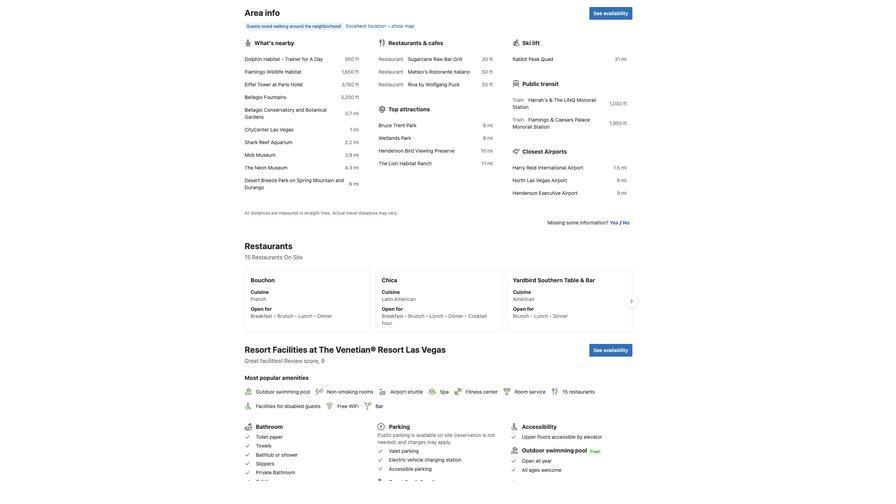 Task type: vqa. For each thing, say whether or not it's contained in the screenshot.


Task type: describe. For each thing, give the bounding box(es) containing it.
6 for desert breeze park on spring mountain and durango
[[349, 181, 352, 187]]

cuisine for yardbird southern table & bar
[[513, 289, 531, 295]]

facilities inside resort facilities at the venetian® resort las vegas great facilities! review score, 9
[[273, 345, 308, 355]]

1 is from the left
[[412, 432, 415, 438]]

dolphin
[[245, 56, 262, 62]]

private
[[256, 470, 272, 476]]

hour
[[382, 320, 392, 326]]

1,900 ft
[[610, 120, 627, 126]]

palace
[[575, 117, 590, 123]]

2 vertical spatial parking
[[415, 466, 432, 472]]

vary.
[[388, 211, 398, 216]]

open for bouchon
[[251, 306, 264, 312]]

open for breakfast • brunch • lunch • dinner
[[251, 306, 332, 319]]

see for free!
[[594, 348, 603, 354]]

10 mi
[[481, 148, 493, 154]]

2.2 mi
[[345, 139, 359, 145]]

0.7 mi
[[345, 110, 359, 116]]

may inside public parking is available on site (reservation is not needed) and charges may apply.
[[428, 439, 437, 445]]

2 american from the left
[[513, 296, 535, 302]]

paris
[[278, 81, 289, 87]]

mi for henderson executive airport
[[622, 190, 627, 196]]

trainer
[[285, 56, 301, 62]]

harrah's & the linq monorail station
[[513, 97, 597, 110]]

guests
[[247, 23, 261, 29]]

ski lift
[[523, 40, 540, 46]]

reef
[[259, 139, 270, 145]]

private bathroom
[[256, 470, 295, 476]]

eiffel
[[245, 81, 256, 87]]

mob museum
[[245, 152, 276, 158]]

0 horizontal spatial outdoor
[[256, 389, 275, 395]]

9 • from the left
[[550, 313, 552, 319]]

see availability for public transit
[[594, 10, 629, 16]]

50 for riva by wolfgang puck
[[482, 81, 488, 87]]

8 for wetlands park
[[483, 135, 486, 141]]

0 vertical spatial museum
[[256, 152, 276, 158]]

50 ft for riva by wolfgang puck
[[482, 81, 493, 87]]

most popular amenities
[[245, 375, 309, 381]]

0 vertical spatial pool
[[300, 389, 310, 395]]

airport right the international
[[568, 165, 584, 171]]

toilet paper
[[256, 434, 283, 440]]

area info
[[245, 8, 280, 17]]

lunch for chica
[[430, 313, 444, 319]]

charges
[[408, 439, 426, 445]]

parking for parking
[[402, 448, 419, 454]]

open left all
[[522, 458, 535, 464]]

free!
[[591, 449, 601, 455]]

elevator
[[584, 434, 602, 440]]

welcome
[[542, 467, 562, 473]]

mi for the lion habitat ranch
[[488, 160, 493, 166]]

accessible parking
[[389, 466, 432, 472]]

3,150 ft
[[342, 81, 359, 87]]

top
[[389, 106, 399, 112]]

15 inside restaurants 15 restaurants on site
[[245, 254, 251, 261]]

airport left shuttle
[[391, 389, 406, 395]]

2 vertical spatial bar
[[376, 403, 383, 409]]

missing some information? yes / no
[[548, 220, 630, 226]]

site
[[293, 254, 303, 261]]

fitness
[[466, 389, 482, 395]]

1 vertical spatial museum
[[268, 165, 288, 171]]

paper
[[270, 434, 283, 440]]

7 • from the left
[[465, 313, 467, 319]]

mi for mob museum
[[354, 152, 359, 158]]

at for the
[[309, 345, 317, 355]]

excellent
[[346, 23, 367, 29]]

eiffel tower at paris hotel
[[245, 81, 303, 87]]

restaurant for matteo's ristorante italiano
[[379, 69, 404, 75]]

5 • from the left
[[426, 313, 428, 319]]

2 distances from the left
[[359, 211, 378, 216]]

harry reid international airport
[[513, 165, 584, 171]]

airport shuttle
[[391, 389, 423, 395]]

executive
[[539, 190, 561, 196]]

fountains
[[264, 94, 286, 100]]

grill
[[454, 56, 463, 62]]

public transit
[[523, 81, 559, 87]]

1 horizontal spatial 15
[[563, 389, 568, 395]]

bouchon
[[251, 277, 275, 284]]

1 vertical spatial swimming
[[546, 448, 574, 454]]

& for the
[[549, 97, 553, 103]]

1 distances from the left
[[251, 211, 270, 216]]

travel
[[346, 211, 357, 216]]

sugarcane raw bar grill
[[408, 56, 463, 62]]

vegas for north
[[536, 177, 550, 183]]

-
[[281, 56, 284, 62]]

flamingo for &
[[529, 117, 549, 123]]

3.9 mi
[[345, 152, 359, 158]]

all
[[536, 458, 541, 464]]

all ages welcome
[[522, 467, 562, 473]]

info
[[265, 8, 280, 17]]

breeze
[[261, 177, 277, 183]]

9 inside resort facilities at the venetian® resort las vegas great facilities! review score, 9
[[321, 358, 325, 364]]

sugarcane
[[408, 56, 432, 62]]

henderson for top
[[379, 148, 404, 154]]

airport down the international
[[552, 177, 568, 183]]

las for citycenter
[[271, 126, 278, 132]]

see availability button for public transit
[[590, 7, 633, 20]]

neon
[[255, 165, 267, 171]]

the left neon
[[245, 165, 254, 171]]

ranch
[[418, 160, 432, 166]]

1 horizontal spatial outdoor
[[522, 448, 545, 454]]

8 • from the left
[[531, 313, 533, 319]]

6 mi for desert breeze park on spring mountain and durango
[[349, 181, 359, 187]]

4 • from the left
[[405, 313, 407, 319]]

las for north
[[527, 177, 535, 183]]

brunch for chica
[[409, 313, 425, 319]]

1,650 ft
[[342, 69, 359, 75]]

9 mi
[[617, 190, 627, 196]]

open for yardbird southern table & bar
[[513, 306, 526, 312]]

for for bouchon
[[265, 306, 272, 312]]

cocktail
[[469, 313, 487, 319]]

0 horizontal spatial swimming
[[276, 389, 299, 395]]

0 vertical spatial by
[[419, 81, 425, 87]]

mi for shark reef aquarium
[[354, 139, 359, 145]]

harrah's
[[529, 97, 548, 103]]

charging
[[425, 457, 445, 463]]

2 resort from the left
[[378, 345, 404, 355]]

lift
[[533, 40, 540, 46]]

a
[[310, 56, 313, 62]]

spa
[[440, 389, 449, 395]]

rooms
[[359, 389, 374, 395]]

1 vertical spatial pool
[[576, 448, 587, 454]]

review
[[284, 358, 303, 364]]

restaurants for restaurants 15 restaurants on site
[[245, 241, 293, 251]]

11 mi
[[482, 160, 493, 166]]

trent
[[393, 122, 405, 128]]

in
[[300, 211, 303, 216]]

see availability button for free!
[[590, 344, 633, 357]]

6 • from the left
[[445, 313, 447, 319]]

3.9
[[345, 152, 352, 158]]

3,200 ft
[[341, 94, 359, 100]]

reid
[[527, 165, 537, 171]]

0 vertical spatial habitat
[[264, 56, 280, 62]]

mi for henderson bird viewing preserve
[[488, 148, 493, 154]]

2.2
[[345, 139, 352, 145]]

vegas for citycenter
[[280, 126, 294, 132]]

measured
[[279, 211, 299, 216]]

1 horizontal spatial outdoor swimming pool
[[522, 448, 587, 454]]

mi for citycenter las vegas
[[354, 126, 359, 132]]

3,150
[[342, 81, 354, 87]]

8 mi for wetlands park
[[483, 135, 493, 141]]

station for harrah's
[[513, 104, 529, 110]]

the neon museum
[[245, 165, 288, 171]]

restaurants for restaurants & cafes
[[389, 40, 422, 46]]

park for bruce trent park
[[407, 122, 417, 128]]

some
[[567, 220, 579, 226]]

for for chica
[[396, 306, 403, 312]]

vehicle
[[408, 457, 424, 463]]

wifi
[[349, 403, 359, 409]]

year
[[542, 458, 552, 464]]

2 vertical spatial restaurants
[[252, 254, 283, 261]]

vegas inside resort facilities at the venetian® resort las vegas great facilities! review score, 9
[[422, 345, 446, 355]]

brunch for bouchon
[[277, 313, 294, 319]]

table
[[565, 277, 579, 284]]

lunch inside open for brunch • lunch • dinner
[[534, 313, 548, 319]]

mi for wetlands park
[[488, 135, 493, 141]]

& inside region
[[581, 277, 585, 284]]

north las vegas airport
[[513, 177, 568, 183]]

free
[[338, 403, 348, 409]]

riva by wolfgang puck
[[408, 81, 460, 87]]

restaurants & cafes
[[389, 40, 444, 46]]

the left lion
[[379, 160, 388, 166]]

electric
[[389, 457, 406, 463]]



Task type: locate. For each thing, give the bounding box(es) containing it.
quad
[[541, 56, 554, 62]]

0 vertical spatial all
[[245, 211, 250, 216]]

station inside harrah's & the linq monorail station
[[513, 104, 529, 110]]

train left harrah's
[[513, 97, 524, 103]]

1 horizontal spatial breakfast
[[382, 313, 404, 319]]

3 dinner from the left
[[553, 313, 568, 319]]

0 horizontal spatial all
[[245, 211, 250, 216]]

1 horizontal spatial by
[[577, 434, 583, 440]]

0 horizontal spatial pool
[[300, 389, 310, 395]]

museum up 'the neon museum'
[[256, 152, 276, 158]]

4.3 mi
[[345, 165, 359, 171]]

1 vertical spatial henderson
[[513, 190, 538, 196]]

public for public transit
[[523, 81, 540, 87]]

0 vertical spatial see availability button
[[590, 7, 633, 20]]

shuttle
[[408, 389, 423, 395]]

henderson down 'wetlands'
[[379, 148, 404, 154]]

2 horizontal spatial habitat
[[400, 160, 416, 166]]

for inside the open for breakfast • brunch • lunch • dinner • cocktail hour
[[396, 306, 403, 312]]

for left the disabled
[[277, 403, 283, 409]]

or
[[275, 452, 280, 458]]

american
[[395, 296, 416, 302], [513, 296, 535, 302]]

distances right travel
[[359, 211, 378, 216]]

9 right score,
[[321, 358, 325, 364]]

0 vertical spatial station
[[513, 104, 529, 110]]

are
[[271, 211, 278, 216]]

public up needed)
[[378, 432, 392, 438]]

all for all ages welcome
[[522, 467, 528, 473]]

lunch for bouchon
[[299, 313, 313, 319]]

1 cuisine from the left
[[251, 289, 269, 295]]

6 mi up 9 mi
[[617, 177, 627, 183]]

bar inside region
[[586, 277, 595, 284]]

no button
[[623, 219, 630, 227]]

park up bird
[[401, 135, 411, 141]]

restaurants down 'map'
[[389, 40, 422, 46]]

facilities left the disabled
[[256, 403, 276, 409]]

1 vertical spatial outdoor swimming pool
[[522, 448, 587, 454]]

3 brunch from the left
[[513, 313, 529, 319]]

at left paris
[[272, 81, 277, 87]]

bar right "wifi"
[[376, 403, 383, 409]]

2 vertical spatial las
[[406, 345, 420, 355]]

non-smoking rooms
[[327, 389, 374, 395]]

at inside resort facilities at the venetian® resort las vegas great facilities! review score, 9
[[309, 345, 317, 355]]

bar right table
[[586, 277, 595, 284]]

bird
[[405, 148, 414, 154]]

restaurant for sugarcane raw bar grill
[[379, 56, 404, 62]]

1 dinner from the left
[[317, 313, 332, 319]]

service
[[529, 389, 546, 395]]

henderson for closest
[[513, 190, 538, 196]]

mi for desert breeze park on spring mountain and durango
[[354, 181, 359, 187]]

viewing
[[416, 148, 434, 154]]

bellagio down eiffel
[[245, 94, 263, 100]]

ages
[[529, 467, 540, 473]]

the inside harrah's & the linq monorail station
[[554, 97, 563, 103]]

pool left free!
[[576, 448, 587, 454]]

rabbit
[[513, 56, 528, 62]]

1 50 from the top
[[482, 69, 488, 75]]

day
[[314, 56, 323, 62]]

2 brunch from the left
[[409, 313, 425, 319]]

outdoor swimming pool up year
[[522, 448, 587, 454]]

outdoor swimming pool down most popular amenities on the left bottom of page
[[256, 389, 310, 395]]

station
[[446, 457, 462, 463]]

2 vertical spatial habitat
[[400, 160, 416, 166]]

train for harrah's & the linq monorail station
[[513, 97, 524, 103]]

2 horizontal spatial dinner
[[553, 313, 568, 319]]

2 horizontal spatial bar
[[586, 277, 595, 284]]

monorail up closest
[[513, 124, 533, 130]]

cuisine up latin in the bottom left of the page
[[382, 289, 400, 295]]

harry
[[513, 165, 526, 171]]

2 8 mi from the top
[[483, 135, 493, 141]]

what's
[[255, 40, 274, 46]]

2 lunch from the left
[[430, 313, 444, 319]]

station inside flamingo & caesars palace monorail station
[[534, 124, 550, 130]]

no
[[623, 220, 630, 226]]

is
[[412, 432, 415, 438], [483, 432, 487, 438]]

walking
[[274, 23, 289, 29]]

may down available
[[428, 439, 437, 445]]

resort up great
[[245, 345, 271, 355]]

facilities
[[273, 345, 308, 355], [256, 403, 276, 409]]

0 horizontal spatial outdoor swimming pool
[[256, 389, 310, 395]]

all for all distances are measured in straight lines. actual travel distances may vary.
[[245, 211, 250, 216]]

for down cuisine american
[[527, 306, 534, 312]]

region
[[239, 267, 638, 336]]

1
[[350, 126, 352, 132]]

1 vertical spatial vegas
[[536, 177, 550, 183]]

outdoor swimming pool
[[256, 389, 310, 395], [522, 448, 587, 454]]

ristorante
[[429, 69, 453, 75]]

by left elevator
[[577, 434, 583, 440]]

not
[[488, 432, 495, 438]]

shark reef aquarium
[[245, 139, 293, 145]]

restaurant for riva by wolfgang puck
[[379, 81, 404, 87]]

ski
[[523, 40, 531, 46]]

2 8 from the top
[[483, 135, 486, 141]]

0 vertical spatial public
[[523, 81, 540, 87]]

3 restaurant from the top
[[379, 81, 404, 87]]

1 american from the left
[[395, 296, 416, 302]]

bellagio conservatory and botanical gardens
[[245, 107, 327, 120]]

mi for north las vegas airport
[[622, 177, 627, 183]]

caesars
[[556, 117, 574, 123]]

2 train from the top
[[513, 117, 524, 123]]

monorail
[[577, 97, 597, 103], [513, 124, 533, 130]]

1 vertical spatial station
[[534, 124, 550, 130]]

1 horizontal spatial resort
[[378, 345, 404, 355]]

1 see availability button from the top
[[590, 7, 633, 20]]

1 vertical spatial all
[[522, 467, 528, 473]]

1 horizontal spatial distances
[[359, 211, 378, 216]]

1 vertical spatial by
[[577, 434, 583, 440]]

2 availability from the top
[[604, 348, 629, 354]]

1 50 ft from the top
[[482, 69, 493, 75]]

0 vertical spatial on
[[290, 177, 296, 183]]

1 horizontal spatial cuisine
[[382, 289, 400, 295]]

bathroom down shower
[[273, 470, 295, 476]]

flamingo inside flamingo & caesars palace monorail station
[[529, 117, 549, 123]]

cuisine inside cuisine american
[[513, 289, 531, 295]]

2 horizontal spatial brunch
[[513, 313, 529, 319]]

8 for bruce trent park
[[483, 122, 486, 128]]

mi for bruce trent park
[[488, 122, 493, 128]]

site
[[445, 432, 453, 438]]

yardbird southern table & bar
[[513, 277, 595, 284]]

public
[[523, 81, 540, 87], [378, 432, 392, 438]]

american down yardbird at the right bottom of the page
[[513, 296, 535, 302]]

by right riva
[[419, 81, 425, 87]]

the left linq
[[554, 97, 563, 103]]

for inside open for brunch • lunch • dinner
[[527, 306, 534, 312]]

1 horizontal spatial on
[[438, 432, 443, 438]]

1,000 ft
[[610, 100, 627, 106]]

lunch inside the open for breakfast • brunch • lunch • dinner • cocktail hour
[[430, 313, 444, 319]]

accessibility
[[522, 424, 557, 430]]

0 horizontal spatial flamingo
[[245, 69, 265, 75]]

1 bellagio from the top
[[245, 94, 263, 100]]

vegas down the open for breakfast • brunch • lunch • dinner • cocktail hour
[[422, 345, 446, 355]]

dinner
[[317, 313, 332, 319], [449, 313, 464, 319], [553, 313, 568, 319]]

0 vertical spatial park
[[407, 122, 417, 128]]

monorail inside harrah's & the linq monorail station
[[577, 97, 597, 103]]

brunch
[[277, 313, 294, 319], [409, 313, 425, 319], [513, 313, 529, 319]]

dinner inside open for brunch • lunch • dinner
[[553, 313, 568, 319]]

on left spring
[[290, 177, 296, 183]]

for inside open for breakfast • brunch • lunch • dinner
[[265, 306, 272, 312]]

open for chica
[[382, 306, 395, 312]]

train up closest
[[513, 117, 524, 123]]

outdoor down popular
[[256, 389, 275, 395]]

restaurant left matteo's
[[379, 69, 404, 75]]

1 vertical spatial train
[[513, 117, 524, 123]]

0 vertical spatial 9
[[617, 190, 620, 196]]

50 for matteo's ristorante italiano
[[482, 69, 488, 75]]

lunch inside open for breakfast • brunch • lunch • dinner
[[299, 313, 313, 319]]

availability
[[604, 10, 629, 16], [604, 348, 629, 354]]

citycenter
[[245, 126, 269, 132]]

station down harrah's
[[513, 104, 529, 110]]

6 mi down 4.3 mi
[[349, 181, 359, 187]]

1 horizontal spatial brunch
[[409, 313, 425, 319]]

around
[[290, 23, 304, 29]]

2 horizontal spatial lunch
[[534, 313, 548, 319]]

vegas up aquarium
[[280, 126, 294, 132]]

0 vertical spatial henderson
[[379, 148, 404, 154]]

1 horizontal spatial station
[[534, 124, 550, 130]]

monorail right linq
[[577, 97, 597, 103]]

cuisine up french
[[251, 289, 269, 295]]

0 horizontal spatial 6
[[349, 181, 352, 187]]

cuisine for bouchon
[[251, 289, 269, 295]]

open inside open for brunch • lunch • dinner
[[513, 306, 526, 312]]

habitat for flamingo
[[285, 69, 302, 75]]

0 horizontal spatial and
[[296, 107, 305, 113]]

parking for bathroom
[[393, 432, 410, 438]]

0 vertical spatial train
[[513, 97, 524, 103]]

all distances are measured in straight lines. actual travel distances may vary.
[[245, 211, 398, 216]]

2 vertical spatial park
[[278, 177, 289, 183]]

outdoor up open all year
[[522, 448, 545, 454]]

0 horizontal spatial las
[[271, 126, 278, 132]]

availability for free!
[[604, 348, 629, 354]]

1 vertical spatial park
[[401, 135, 411, 141]]

for down cuisine latin american
[[396, 306, 403, 312]]

0 vertical spatial restaurants
[[389, 40, 422, 46]]

parking up vehicle
[[402, 448, 419, 454]]

american inside cuisine latin american
[[395, 296, 416, 302]]

2 cuisine from the left
[[382, 289, 400, 295]]

1 breakfast from the left
[[251, 313, 272, 319]]

brunch inside the open for breakfast • brunch • lunch • dinner • cocktail hour
[[409, 313, 425, 319]]

train for flamingo & caesars palace monorail station
[[513, 117, 524, 123]]

50 ft for matteo's ristorante italiano
[[482, 69, 493, 75]]

0 horizontal spatial public
[[378, 432, 392, 438]]

and right 'mountain'
[[336, 177, 344, 183]]

8 mi for bruce trent park
[[483, 122, 493, 128]]

at
[[272, 81, 277, 87], [309, 345, 317, 355]]

is left not
[[483, 432, 487, 438]]

1 horizontal spatial public
[[523, 81, 540, 87]]

bathroom up toilet paper
[[256, 424, 283, 430]]

& right table
[[581, 277, 585, 284]]

parking down parking
[[393, 432, 410, 438]]

the lion habitat ranch
[[379, 160, 432, 166]]

excellent location – show map
[[346, 23, 415, 29]]

1 vertical spatial see
[[594, 348, 603, 354]]

facilities for disabled guests
[[256, 403, 321, 409]]

on
[[284, 254, 292, 261]]

restaurant left 'sugarcane'
[[379, 56, 404, 62]]

for left a
[[302, 56, 309, 62]]

park right trent
[[407, 122, 417, 128]]

at up score,
[[309, 345, 317, 355]]

brunch inside open for breakfast • brunch • lunch • dinner
[[277, 313, 294, 319]]

1 vertical spatial and
[[336, 177, 344, 183]]

habitat down trainer
[[285, 69, 302, 75]]

3 • from the left
[[314, 313, 316, 319]]

the up score,
[[319, 345, 334, 355]]

& right harrah's
[[549, 97, 553, 103]]

0 vertical spatial outdoor
[[256, 389, 275, 395]]

room
[[515, 389, 528, 395]]

and inside public parking is available on site (reservation is not needed) and charges may apply.
[[398, 439, 407, 445]]

riva
[[408, 81, 418, 87]]

0 horizontal spatial breakfast
[[251, 313, 272, 319]]

on inside "desert breeze park on spring mountain and durango"
[[290, 177, 296, 183]]

yardbird
[[513, 277, 537, 284]]

wolfgang
[[426, 81, 447, 87]]

mi for harry reid international airport
[[622, 165, 627, 171]]

pool up guests
[[300, 389, 310, 395]]

monorail for flamingo & caesars palace monorail station
[[513, 124, 533, 130]]

open inside open for breakfast • brunch • lunch • dinner
[[251, 306, 264, 312]]

1 vertical spatial at
[[309, 345, 317, 355]]

american right latin in the bottom left of the page
[[395, 296, 416, 302]]

airport right executive
[[562, 190, 578, 196]]

and left botanical
[[296, 107, 305, 113]]

bellagio inside bellagio conservatory and botanical gardens
[[245, 107, 263, 113]]

may left vary.
[[379, 211, 387, 216]]

park for desert breeze park on spring mountain and durango
[[278, 177, 289, 183]]

the inside resort facilities at the venetian® resort las vegas great facilities! review score, 9
[[319, 345, 334, 355]]

breakfast inside the open for breakfast • brunch • lunch • dinner • cocktail hour
[[382, 313, 404, 319]]

1 vertical spatial bathroom
[[273, 470, 295, 476]]

2 horizontal spatial vegas
[[536, 177, 550, 183]]

and inside bellagio conservatory and botanical gardens
[[296, 107, 305, 113]]

swimming
[[276, 389, 299, 395], [546, 448, 574, 454]]

bellagio up gardens
[[245, 107, 263, 113]]

see availability
[[594, 10, 629, 16], [594, 348, 629, 354]]

1 brunch from the left
[[277, 313, 294, 319]]

mi for rabbit peak quad
[[622, 56, 627, 62]]

cuisine down yardbird at the right bottom of the page
[[513, 289, 531, 295]]

restaurants up the on
[[245, 241, 293, 251]]

bellagio for bellagio fountains
[[245, 94, 263, 100]]

2 bellagio from the top
[[245, 107, 263, 113]]

2 50 ft from the top
[[482, 81, 493, 87]]

1 train from the top
[[513, 97, 524, 103]]

habitat down bird
[[400, 160, 416, 166]]

see
[[594, 10, 603, 16], [594, 348, 603, 354]]

region containing bouchon
[[239, 267, 638, 336]]

6 mi
[[617, 177, 627, 183], [349, 181, 359, 187]]

1 horizontal spatial lunch
[[430, 313, 444, 319]]

1 availability from the top
[[604, 10, 629, 16]]

0 vertical spatial 8 mi
[[483, 122, 493, 128]]

2 dinner from the left
[[449, 313, 464, 319]]

on left site
[[438, 432, 443, 438]]

shower
[[281, 452, 298, 458]]

restaurant left riva
[[379, 81, 404, 87]]

flamingo down dolphin
[[245, 69, 265, 75]]

9 down 1.5
[[617, 190, 620, 196]]

for for yardbird southern table & bar
[[527, 306, 534, 312]]

park right breeze
[[278, 177, 289, 183]]

open inside the open for breakfast • brunch • lunch • dinner • cocktail hour
[[382, 306, 395, 312]]

breakfast up hour on the left of page
[[382, 313, 404, 319]]

6 mi for north las vegas airport
[[617, 177, 627, 183]]

1 vertical spatial 50
[[482, 81, 488, 87]]

breakfast inside open for breakfast • brunch • lunch • dinner
[[251, 313, 272, 319]]

& inside flamingo & caesars palace monorail station
[[551, 117, 554, 123]]

0 vertical spatial bar
[[445, 56, 452, 62]]

6 for north las vegas airport
[[617, 177, 620, 183]]

0 horizontal spatial may
[[379, 211, 387, 216]]

resort down hour on the left of page
[[378, 345, 404, 355]]

restaurants left the on
[[252, 254, 283, 261]]

nearby
[[275, 40, 294, 46]]

breakfast for bouchon
[[251, 313, 272, 319]]

swimming down upper floors accessible by elevator
[[546, 448, 574, 454]]

1 horizontal spatial 6 mi
[[617, 177, 627, 183]]

1 see availability from the top
[[594, 10, 629, 16]]

swimming up facilities for disabled guests
[[276, 389, 299, 395]]

dinner inside open for breakfast • brunch • lunch • dinner
[[317, 313, 332, 319]]

1 vertical spatial facilities
[[256, 403, 276, 409]]

2 is from the left
[[483, 432, 487, 438]]

bellagio for bellagio conservatory and botanical gardens
[[245, 107, 263, 113]]

6 down 1.5
[[617, 177, 620, 183]]

parking down electric vehicle charging station
[[415, 466, 432, 472]]

park inside "desert breeze park on spring mountain and durango"
[[278, 177, 289, 183]]

flamingo for wildlife
[[245, 69, 265, 75]]

museum up breeze
[[268, 165, 288, 171]]

2 see availability button from the top
[[590, 344, 633, 357]]

attractions
[[400, 106, 430, 112]]

yes button
[[610, 219, 619, 227]]

1 vertical spatial 9
[[321, 358, 325, 364]]

0 vertical spatial bellagio
[[245, 94, 263, 100]]

breakfast for chica
[[382, 313, 404, 319]]

mi for bellagio conservatory and botanical gardens
[[354, 110, 359, 116]]

excellent location – show map link
[[346, 23, 415, 29]]

0 horizontal spatial lunch
[[299, 313, 313, 319]]

see availability for free!
[[594, 348, 629, 354]]

mob
[[245, 152, 255, 158]]

•
[[274, 313, 276, 319], [295, 313, 297, 319], [314, 313, 316, 319], [405, 313, 407, 319], [426, 313, 428, 319], [445, 313, 447, 319], [465, 313, 467, 319], [531, 313, 533, 319], [550, 313, 552, 319]]

2 • from the left
[[295, 313, 297, 319]]

mi for the neon museum
[[354, 165, 359, 171]]

0 vertical spatial availability
[[604, 10, 629, 16]]

open down latin in the bottom left of the page
[[382, 306, 395, 312]]

1 vertical spatial habitat
[[285, 69, 302, 75]]

2 restaurant from the top
[[379, 69, 404, 75]]

monorail for harrah's & the linq monorail station
[[577, 97, 597, 103]]

on
[[290, 177, 296, 183], [438, 432, 443, 438]]

1 vertical spatial bar
[[586, 277, 595, 284]]

see for public transit
[[594, 10, 603, 16]]

0 horizontal spatial cuisine
[[251, 289, 269, 295]]

henderson executive airport
[[513, 190, 578, 196]]

park
[[407, 122, 417, 128], [401, 135, 411, 141], [278, 177, 289, 183]]

2 see availability from the top
[[594, 348, 629, 354]]

open down cuisine american
[[513, 306, 526, 312]]

dinner for chica
[[449, 313, 464, 319]]

2 horizontal spatial las
[[527, 177, 535, 183]]

0 horizontal spatial dinner
[[317, 313, 332, 319]]

1 vertical spatial on
[[438, 432, 443, 438]]

2 vertical spatial and
[[398, 439, 407, 445]]

actual
[[333, 211, 345, 216]]

parking
[[393, 432, 410, 438], [402, 448, 419, 454], [415, 466, 432, 472]]

all left ages
[[522, 467, 528, 473]]

0 vertical spatial 8
[[483, 122, 486, 128]]

public parking is available on site (reservation is not needed) and charges may apply.
[[378, 432, 495, 445]]

1 8 mi from the top
[[483, 122, 493, 128]]

facilities up review
[[273, 345, 308, 355]]

1 vertical spatial las
[[527, 177, 535, 183]]

1 vertical spatial availability
[[604, 348, 629, 354]]

1 lunch from the left
[[299, 313, 313, 319]]

0 vertical spatial las
[[271, 126, 278, 132]]

1 horizontal spatial habitat
[[285, 69, 302, 75]]

& left cafes
[[423, 40, 427, 46]]

1 see from the top
[[594, 10, 603, 16]]

bathroom
[[256, 424, 283, 430], [273, 470, 295, 476]]

on inside public parking is available on site (reservation is not needed) and charges may apply.
[[438, 432, 443, 438]]

1 horizontal spatial henderson
[[513, 190, 538, 196]]

open for breakfast • brunch • lunch • dinner • cocktail hour
[[382, 306, 487, 326]]

& inside harrah's & the linq monorail station
[[549, 97, 553, 103]]

durango
[[245, 184, 264, 190]]

1 resort from the left
[[245, 345, 271, 355]]

& left the 'caesars'
[[551, 117, 554, 123]]

open down french
[[251, 306, 264, 312]]

& for cafes
[[423, 40, 427, 46]]

0 vertical spatial may
[[379, 211, 387, 216]]

public up harrah's
[[523, 81, 540, 87]]

station up closest airports
[[534, 124, 550, 130]]

information?
[[580, 220, 609, 226]]

slippers
[[256, 461, 275, 467]]

for down french
[[265, 306, 272, 312]]

brunch inside open for brunch • lunch • dinner
[[513, 313, 529, 319]]

1 • from the left
[[274, 313, 276, 319]]

1 horizontal spatial may
[[428, 439, 437, 445]]

toilet
[[256, 434, 268, 440]]

dinner for bouchon
[[317, 313, 332, 319]]

1 horizontal spatial dinner
[[449, 313, 464, 319]]

bellagio fountains
[[245, 94, 286, 100]]

north
[[513, 177, 526, 183]]

botanical
[[306, 107, 327, 113]]

0 horizontal spatial 9
[[321, 358, 325, 364]]

station for flamingo
[[534, 124, 550, 130]]

1 horizontal spatial all
[[522, 467, 528, 473]]

all down the durango
[[245, 211, 250, 216]]

availability for public transit
[[604, 10, 629, 16]]

30 ft
[[482, 56, 493, 62]]

latin
[[382, 296, 393, 302]]

bar left grill
[[445, 56, 452, 62]]

habitat for the
[[400, 160, 416, 166]]

0 vertical spatial see
[[594, 10, 603, 16]]

dinner inside the open for breakfast • brunch • lunch • dinner • cocktail hour
[[449, 313, 464, 319]]

0 vertical spatial bathroom
[[256, 424, 283, 430]]

0 horizontal spatial henderson
[[379, 148, 404, 154]]

monorail inside flamingo & caesars palace monorail station
[[513, 124, 533, 130]]

1 restaurant from the top
[[379, 56, 404, 62]]

1 8 from the top
[[483, 122, 486, 128]]

1 horizontal spatial is
[[483, 432, 487, 438]]

french
[[251, 296, 266, 302]]

4.3
[[345, 165, 352, 171]]

cuisine inside cuisine latin american
[[382, 289, 400, 295]]

las inside resort facilities at the venetian® resort las vegas great facilities! review score, 9
[[406, 345, 420, 355]]

open
[[251, 306, 264, 312], [382, 306, 395, 312], [513, 306, 526, 312], [522, 458, 535, 464]]

6 down 4.3 mi
[[349, 181, 352, 187]]

and inside "desert breeze park on spring mountain and durango"
[[336, 177, 344, 183]]

distances left 'are'
[[251, 211, 270, 216]]

flamingo down harrah's
[[529, 117, 549, 123]]

1 horizontal spatial 6
[[617, 177, 620, 183]]

at for paris
[[272, 81, 277, 87]]

2 breakfast from the left
[[382, 313, 404, 319]]

2 horizontal spatial and
[[398, 439, 407, 445]]

1 vertical spatial restaurant
[[379, 69, 404, 75]]

henderson down north
[[513, 190, 538, 196]]

breakfast down french
[[251, 313, 272, 319]]

parking inside public parking is available on site (reservation is not needed) and charges may apply.
[[393, 432, 410, 438]]

center
[[484, 389, 498, 395]]

1 vertical spatial monorail
[[513, 124, 533, 130]]

cuisine for chica
[[382, 289, 400, 295]]

1 horizontal spatial vegas
[[422, 345, 446, 355]]

0 horizontal spatial resort
[[245, 345, 271, 355]]

3 lunch from the left
[[534, 313, 548, 319]]

2 50 from the top
[[482, 81, 488, 87]]

restaurants 15 restaurants on site
[[245, 241, 303, 261]]

upper
[[522, 434, 536, 440]]

international
[[538, 165, 567, 171]]

0 vertical spatial vegas
[[280, 126, 294, 132]]

habitat left -
[[264, 56, 280, 62]]

top attractions
[[389, 106, 430, 112]]

vegas up henderson executive airport
[[536, 177, 550, 183]]

2 see from the top
[[594, 348, 603, 354]]

0 vertical spatial restaurant
[[379, 56, 404, 62]]

–
[[388, 23, 390, 29]]

public for public parking is available on site (reservation is not needed) and charges may apply.
[[378, 432, 392, 438]]

and up valet parking
[[398, 439, 407, 445]]

3 cuisine from the left
[[513, 289, 531, 295]]

cuisine american
[[513, 289, 535, 302]]

& for caesars
[[551, 117, 554, 123]]

public inside public parking is available on site (reservation is not needed) and charges may apply.
[[378, 432, 392, 438]]



